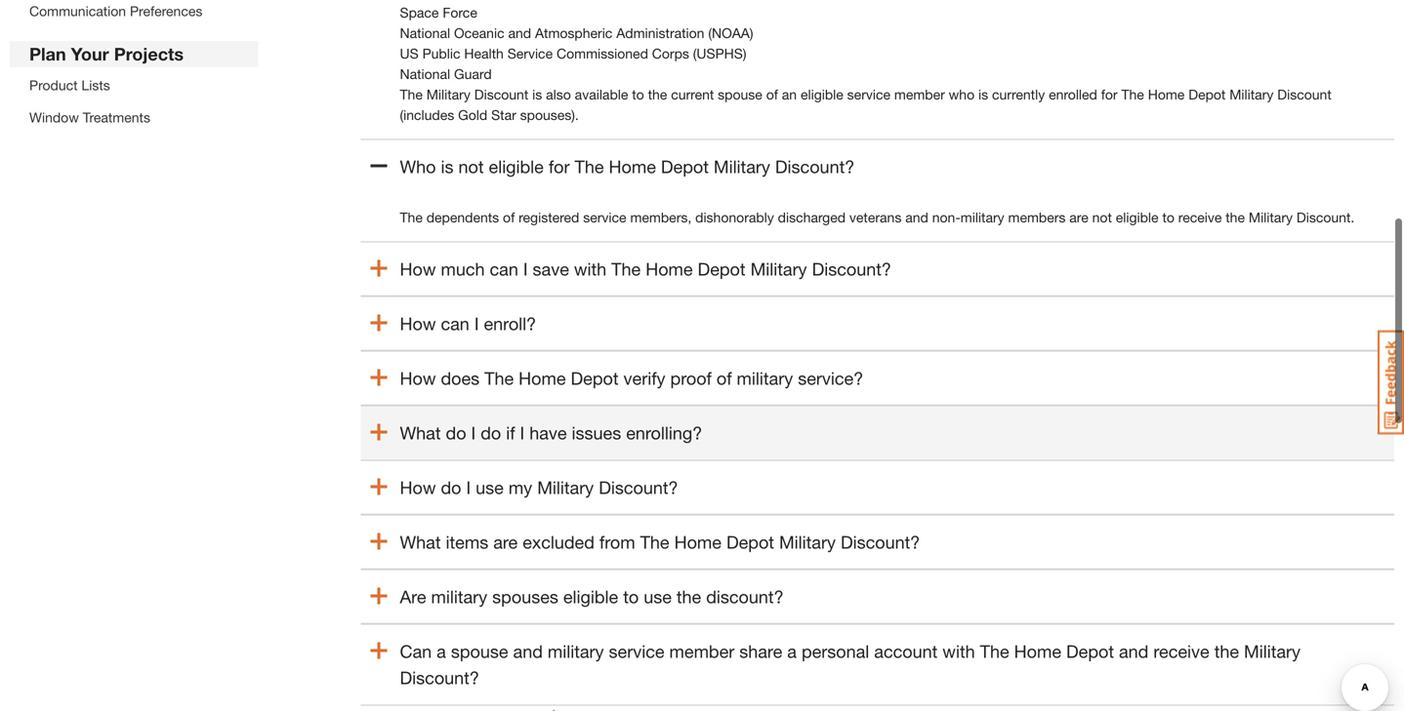 Task type: vqa. For each thing, say whether or not it's contained in the screenshot.
1st Discount from left
yes



Task type: describe. For each thing, give the bounding box(es) containing it.
window
[[29, 109, 79, 125]]

communication preferences
[[29, 3, 202, 19]]

how does the home depot verify proof of military service? button
[[361, 351, 1394, 406]]

(noaa)
[[708, 25, 753, 41]]

does
[[441, 368, 480, 389]]

us
[[400, 45, 419, 62]]

what items are excluded from the home depot military discount?
[[400, 532, 920, 553]]

communication
[[29, 3, 126, 19]]

service inside space force national oceanic and atmospheric administration (noaa) us public health service commissioned corps (usphs) national guard the military discount is also available to the current spouse of an eligible service member who is currently enrolled for the home depot military discount (includes gold star spouses).
[[847, 87, 890, 103]]

excluded
[[523, 532, 595, 553]]

service inside can a spouse and military service member share a personal account with the home depot and receive the military discount?
[[609, 642, 664, 663]]

can a spouse and military service member share a personal account with the home depot and receive the military discount? button
[[361, 624, 1394, 706]]

health
[[464, 45, 504, 62]]

the down "members,"
[[611, 259, 641, 280]]

how can i enroll? button
[[361, 296, 1394, 351]]

commissioned
[[557, 45, 648, 62]]

space force national oceanic and atmospheric administration (noaa) us public health service commissioned corps (usphs) national guard the military discount is also available to the current spouse of an eligible service member who is currently enrolled for the home depot military discount (includes gold star spouses).
[[400, 4, 1332, 123]]

much
[[441, 259, 485, 280]]

my
[[509, 478, 532, 499]]

i right if
[[520, 423, 525, 444]]

product lists
[[29, 77, 110, 93]]

who
[[949, 87, 975, 103]]

military inside can a spouse and military service member share a personal account with the home depot and receive the military discount?
[[1244, 642, 1301, 663]]

depot inside can a spouse and military service member share a personal account with the home depot and receive the military discount?
[[1066, 642, 1114, 663]]

save
[[533, 259, 569, 280]]

what for what items are excluded from the home depot military discount?
[[400, 532, 441, 553]]

eligible inside space force national oceanic and atmospheric administration (noaa) us public health service commissioned corps (usphs) national guard the military discount is also available to the current spouse of an eligible service member who is currently enrolled for the home depot military discount (includes gold star spouses).
[[801, 87, 843, 103]]

the right enrolled
[[1121, 87, 1144, 103]]

1 a from the left
[[437, 642, 446, 663]]

administration
[[616, 25, 704, 41]]

the inside dropdown button
[[677, 587, 701, 608]]

personal
[[802, 642, 869, 663]]

dishonorably
[[695, 210, 774, 226]]

member inside can a spouse and military service member share a personal account with the home depot and receive the military discount?
[[669, 642, 734, 663]]

who is not eligible for the home depot military discount? button
[[361, 139, 1394, 194]]

discount?
[[706, 587, 784, 608]]

discount? inside can a spouse and military service member share a personal account with the home depot and receive the military discount?
[[400, 668, 479, 689]]

is inside dropdown button
[[441, 156, 454, 177]]

discount.
[[1297, 210, 1355, 226]]

have
[[529, 423, 567, 444]]

product lists link
[[29, 77, 110, 93]]

1 national from the top
[[400, 25, 450, 41]]

atmospheric
[[535, 25, 613, 41]]

non-
[[932, 210, 961, 226]]

how does the home depot verify proof of military service?
[[400, 368, 863, 389]]

enrolling?
[[626, 423, 702, 444]]

can
[[400, 642, 432, 663]]

proof
[[670, 368, 712, 389]]

how for how do i use my military discount?
[[400, 478, 436, 499]]

the up (includes
[[400, 87, 423, 103]]

plan your projects
[[29, 43, 184, 64]]

discount? down veterans
[[812, 259, 891, 280]]

do for use
[[441, 478, 461, 499]]

and inside space force national oceanic and atmospheric administration (noaa) us public health service commissioned corps (usphs) national guard the military discount is also available to the current spouse of an eligible service member who is currently enrolled for the home depot military discount (includes gold star spouses).
[[508, 25, 531, 41]]

1 horizontal spatial is
[[532, 87, 542, 103]]

who
[[400, 156, 436, 177]]

what do i do if i have issues enrolling?
[[400, 423, 702, 444]]

how for how much can i save with the home depot military discount?
[[400, 259, 436, 280]]

registered
[[519, 210, 579, 226]]

preferences
[[130, 3, 202, 19]]

discharged
[[778, 210, 846, 226]]

lists
[[81, 77, 110, 93]]

communication preferences link
[[29, 3, 202, 19]]

spouse inside can a spouse and military service member share a personal account with the home depot and receive the military discount?
[[451, 642, 508, 663]]

i left save
[[523, 259, 528, 280]]

the dependents of registered service members, dishonorably discharged veterans and non-military members are not eligible to receive the military discount.
[[400, 210, 1355, 226]]

2 discount from the left
[[1277, 87, 1332, 103]]

(includes
[[400, 107, 454, 123]]

what do i do if i have issues enrolling? button
[[361, 406, 1394, 460]]

2 a from the left
[[787, 642, 797, 663]]

1 discount from the left
[[474, 87, 528, 103]]

corps
[[652, 45, 689, 62]]

your
[[71, 43, 109, 64]]

home inside can a spouse and military service member share a personal account with the home depot and receive the military discount?
[[1014, 642, 1061, 663]]

treatments
[[83, 109, 150, 125]]

items
[[446, 532, 488, 553]]

available
[[575, 87, 628, 103]]

with inside can a spouse and military service member share a personal account with the home depot and receive the military discount?
[[943, 642, 975, 663]]

gold
[[458, 107, 487, 123]]

are military spouses eligible to use the discount? button
[[361, 570, 1394, 624]]

i for use
[[466, 478, 471, 499]]

spouse inside space force national oceanic and atmospheric administration (noaa) us public health service commissioned corps (usphs) national guard the military discount is also available to the current spouse of an eligible service member who is currently enrolled for the home depot military discount (includes gold star spouses).
[[718, 87, 762, 103]]

discount? up the from
[[599, 478, 678, 499]]

account
[[874, 642, 938, 663]]

members,
[[630, 210, 692, 226]]

oceanic
[[454, 25, 504, 41]]

1 vertical spatial service
[[583, 210, 626, 226]]

how much can i save with the home depot military discount?
[[400, 259, 891, 280]]

dependents
[[426, 210, 499, 226]]

verify
[[623, 368, 665, 389]]

share
[[739, 642, 782, 663]]

discount? up 'discharged'
[[775, 156, 855, 177]]

service
[[507, 45, 553, 62]]

the right the from
[[640, 532, 669, 553]]



Task type: locate. For each thing, give the bounding box(es) containing it.
are right members
[[1069, 210, 1088, 226]]

0 horizontal spatial use
[[476, 478, 504, 499]]

0 vertical spatial service
[[847, 87, 890, 103]]

0 horizontal spatial of
[[503, 210, 515, 226]]

home inside space force national oceanic and atmospheric administration (noaa) us public health service commissioned corps (usphs) national guard the military discount is also available to the current spouse of an eligible service member who is currently enrolled for the home depot military discount (includes gold star spouses).
[[1148, 87, 1185, 103]]

0 vertical spatial spouse
[[718, 87, 762, 103]]

can a spouse and military service member share a personal account with the home depot and receive the military discount?
[[400, 642, 1301, 689]]

0 vertical spatial to
[[632, 87, 644, 103]]

for
[[1101, 87, 1118, 103], [549, 156, 570, 177]]

how can i enroll?
[[400, 314, 536, 335]]

projects
[[114, 43, 184, 64]]

do for do
[[446, 423, 466, 444]]

spouses).
[[520, 107, 579, 123]]

to inside space force national oceanic and atmospheric administration (noaa) us public health service commissioned corps (usphs) national guard the military discount is also available to the current spouse of an eligible service member who is currently enrolled for the home depot military discount (includes gold star spouses).
[[632, 87, 644, 103]]

0 horizontal spatial are
[[493, 532, 518, 553]]

0 vertical spatial not
[[458, 156, 484, 177]]

1 vertical spatial spouse
[[451, 642, 508, 663]]

0 horizontal spatial is
[[441, 156, 454, 177]]

not
[[458, 156, 484, 177], [1092, 210, 1112, 226]]

1 vertical spatial not
[[1092, 210, 1112, 226]]

1 horizontal spatial can
[[490, 259, 518, 280]]

what for what do i do if i have issues enrolling?
[[400, 423, 441, 444]]

1 horizontal spatial use
[[644, 587, 672, 608]]

1 vertical spatial to
[[1162, 210, 1174, 226]]

if
[[506, 423, 515, 444]]

i left enroll?
[[474, 314, 479, 335]]

can right much
[[490, 259, 518, 280]]

what items are excluded from the home depot military discount? button
[[361, 515, 1394, 570]]

spouses
[[492, 587, 558, 608]]

the up the "registered"
[[575, 156, 604, 177]]

(usphs)
[[693, 45, 746, 62]]

enroll?
[[484, 314, 536, 335]]

receive
[[1178, 210, 1222, 226], [1153, 642, 1209, 663]]

i for enroll?
[[474, 314, 479, 335]]

i left if
[[471, 423, 476, 444]]

national down space
[[400, 25, 450, 41]]

2 horizontal spatial is
[[978, 87, 988, 103]]

national down us at the left top of page
[[400, 66, 450, 82]]

what
[[400, 423, 441, 444], [400, 532, 441, 553]]

the inside space force national oceanic and atmospheric administration (noaa) us public health service commissioned corps (usphs) national guard the military discount is also available to the current spouse of an eligible service member who is currently enrolled for the home depot military discount (includes gold star spouses).
[[648, 87, 667, 103]]

of inside space force national oceanic and atmospheric administration (noaa) us public health service commissioned corps (usphs) national guard the military discount is also available to the current spouse of an eligible service member who is currently enrolled for the home depot military discount (includes gold star spouses).
[[766, 87, 778, 103]]

0 horizontal spatial discount
[[474, 87, 528, 103]]

feedback link image
[[1378, 330, 1404, 435]]

1 horizontal spatial are
[[1069, 210, 1088, 226]]

military
[[426, 87, 470, 103], [1229, 87, 1274, 103], [714, 156, 770, 177], [1249, 210, 1293, 226], [750, 259, 807, 280], [537, 478, 594, 499], [779, 532, 836, 553], [1244, 642, 1301, 663]]

military inside can a spouse and military service member share a personal account with the home depot and receive the military discount?
[[548, 642, 604, 663]]

1 horizontal spatial of
[[717, 368, 732, 389]]

2 horizontal spatial of
[[766, 87, 778, 103]]

and
[[508, 25, 531, 41], [905, 210, 928, 226], [513, 642, 543, 663], [1119, 642, 1149, 663]]

plan
[[29, 43, 66, 64]]

military down are military spouses eligible to use the discount?
[[548, 642, 604, 663]]

to inside dropdown button
[[623, 587, 639, 608]]

window treatments link
[[29, 109, 150, 125]]

a right share
[[787, 642, 797, 663]]

the inside can a spouse and military service member share a personal account with the home depot and receive the military discount?
[[1214, 642, 1239, 663]]

1 vertical spatial national
[[400, 66, 450, 82]]

not inside dropdown button
[[458, 156, 484, 177]]

1 horizontal spatial not
[[1092, 210, 1112, 226]]

are military spouses eligible to use the discount?
[[400, 587, 784, 608]]

of inside dropdown button
[[717, 368, 732, 389]]

spouse down (usphs) at the top
[[718, 87, 762, 103]]

2 national from the top
[[400, 66, 450, 82]]

are inside dropdown button
[[493, 532, 518, 553]]

for inside space force national oceanic and atmospheric administration (noaa) us public health service commissioned corps (usphs) national guard the military discount is also available to the current spouse of an eligible service member who is currently enrolled for the home depot military discount (includes gold star spouses).
[[1101, 87, 1118, 103]]

member left share
[[669, 642, 734, 663]]

window treatments
[[29, 109, 150, 125]]

issues
[[572, 423, 621, 444]]

the right 'does'
[[484, 368, 514, 389]]

1 horizontal spatial member
[[894, 87, 945, 103]]

discount?
[[775, 156, 855, 177], [812, 259, 891, 280], [599, 478, 678, 499], [841, 532, 920, 553], [400, 668, 479, 689]]

depot
[[1188, 87, 1226, 103], [661, 156, 709, 177], [698, 259, 746, 280], [571, 368, 619, 389], [726, 532, 774, 553], [1066, 642, 1114, 663]]

1 horizontal spatial a
[[787, 642, 797, 663]]

member inside space force national oceanic and atmospheric administration (noaa) us public health service commissioned corps (usphs) national guard the military discount is also available to the current spouse of an eligible service member who is currently enrolled for the home depot military discount (includes gold star spouses).
[[894, 87, 945, 103]]

the down who
[[400, 210, 423, 226]]

receive inside can a spouse and military service member share a personal account with the home depot and receive the military discount?
[[1153, 642, 1209, 663]]

0 vertical spatial with
[[574, 259, 607, 280]]

the
[[648, 87, 667, 103], [1226, 210, 1245, 226], [677, 587, 701, 608], [1214, 642, 1239, 663]]

product
[[29, 77, 78, 93]]

how do i use my military discount? button
[[361, 460, 1394, 515]]

for right enrolled
[[1101, 87, 1118, 103]]

0 horizontal spatial can
[[441, 314, 469, 335]]

with right account
[[943, 642, 975, 663]]

force
[[443, 4, 477, 21]]

1 vertical spatial with
[[943, 642, 975, 663]]

i for do
[[471, 423, 476, 444]]

of left the "registered"
[[503, 210, 515, 226]]

1 what from the top
[[400, 423, 441, 444]]

can
[[490, 259, 518, 280], [441, 314, 469, 335]]

the inside can a spouse and military service member share a personal account with the home depot and receive the military discount?
[[980, 642, 1009, 663]]

0 vertical spatial receive
[[1178, 210, 1222, 226]]

spouse
[[718, 87, 762, 103], [451, 642, 508, 663]]

currently
[[992, 87, 1045, 103]]

1 horizontal spatial discount
[[1277, 87, 1332, 103]]

i
[[523, 259, 528, 280], [474, 314, 479, 335], [471, 423, 476, 444], [520, 423, 525, 444], [466, 478, 471, 499]]

0 horizontal spatial a
[[437, 642, 446, 663]]

0 vertical spatial national
[[400, 25, 450, 41]]

1 vertical spatial for
[[549, 156, 570, 177]]

how for how does the home depot verify proof of military service?
[[400, 368, 436, 389]]

the right account
[[980, 642, 1009, 663]]

for up the "registered"
[[549, 156, 570, 177]]

a right can
[[437, 642, 446, 663]]

1 how from the top
[[400, 259, 436, 280]]

service down who is not eligible for the home depot military discount?
[[583, 210, 626, 226]]

0 horizontal spatial member
[[669, 642, 734, 663]]

0 horizontal spatial spouse
[[451, 642, 508, 663]]

use left my
[[476, 478, 504, 499]]

guard
[[454, 66, 492, 82]]

0 vertical spatial can
[[490, 259, 518, 280]]

1 vertical spatial of
[[503, 210, 515, 226]]

public
[[422, 45, 460, 62]]

1 horizontal spatial spouse
[[718, 87, 762, 103]]

member
[[894, 87, 945, 103], [669, 642, 734, 663]]

2 what from the top
[[400, 532, 441, 553]]

national
[[400, 25, 450, 41], [400, 66, 450, 82]]

star
[[491, 107, 516, 123]]

current
[[671, 87, 714, 103]]

also
[[546, 87, 571, 103]]

service
[[847, 87, 890, 103], [583, 210, 626, 226], [609, 642, 664, 663]]

2 how from the top
[[400, 314, 436, 335]]

how for how can i enroll?
[[400, 314, 436, 335]]

1 horizontal spatial for
[[1101, 87, 1118, 103]]

can left enroll?
[[441, 314, 469, 335]]

an
[[782, 87, 797, 103]]

space
[[400, 4, 439, 21]]

to
[[632, 87, 644, 103], [1162, 210, 1174, 226], [623, 587, 639, 608]]

with inside dropdown button
[[574, 259, 607, 280]]

2 vertical spatial to
[[623, 587, 639, 608]]

with right save
[[574, 259, 607, 280]]

do
[[446, 423, 466, 444], [481, 423, 501, 444], [441, 478, 461, 499]]

veterans
[[849, 210, 902, 226]]

service?
[[798, 368, 863, 389]]

enrolled
[[1049, 87, 1097, 103]]

members
[[1008, 210, 1066, 226]]

not up dependents
[[458, 156, 484, 177]]

spouse right can
[[451, 642, 508, 663]]

1 horizontal spatial with
[[943, 642, 975, 663]]

military left service?
[[737, 368, 793, 389]]

discount
[[474, 87, 528, 103], [1277, 87, 1332, 103]]

i left my
[[466, 478, 471, 499]]

1 vertical spatial member
[[669, 642, 734, 663]]

0 horizontal spatial with
[[574, 259, 607, 280]]

0 vertical spatial for
[[1101, 87, 1118, 103]]

are
[[400, 587, 426, 608]]

are right the items at the bottom
[[493, 532, 518, 553]]

for inside who is not eligible for the home depot military discount? dropdown button
[[549, 156, 570, 177]]

service down are military spouses eligible to use the discount?
[[609, 642, 664, 663]]

1 vertical spatial can
[[441, 314, 469, 335]]

a
[[437, 642, 446, 663], [787, 642, 797, 663]]

1 vertical spatial use
[[644, 587, 672, 608]]

from
[[599, 532, 635, 553]]

1 vertical spatial what
[[400, 532, 441, 553]]

service up who is not eligible for the home depot military discount? dropdown button
[[847, 87, 890, 103]]

member left who
[[894, 87, 945, 103]]

2 vertical spatial of
[[717, 368, 732, 389]]

2 vertical spatial service
[[609, 642, 664, 663]]

military
[[961, 210, 1004, 226], [737, 368, 793, 389], [431, 587, 487, 608], [548, 642, 604, 663]]

0 vertical spatial member
[[894, 87, 945, 103]]

home
[[1148, 87, 1185, 103], [609, 156, 656, 177], [646, 259, 693, 280], [519, 368, 566, 389], [674, 532, 721, 553], [1014, 642, 1061, 663]]

are
[[1069, 210, 1088, 226], [493, 532, 518, 553]]

0 vertical spatial use
[[476, 478, 504, 499]]

not right members
[[1092, 210, 1112, 226]]

discount? down can
[[400, 668, 479, 689]]

of left an
[[766, 87, 778, 103]]

use down what items are excluded from the home depot military discount?
[[644, 587, 672, 608]]

military left members
[[961, 210, 1004, 226]]

4 how from the top
[[400, 478, 436, 499]]

of right proof
[[717, 368, 732, 389]]

depot inside space force national oceanic and atmospheric administration (noaa) us public health service commissioned corps (usphs) national guard the military discount is also available to the current spouse of an eligible service member who is currently enrolled for the home depot military discount (includes gold star spouses).
[[1188, 87, 1226, 103]]

how much can i save with the home depot military discount? button
[[361, 242, 1394, 296]]

0 horizontal spatial for
[[549, 156, 570, 177]]

1 vertical spatial receive
[[1153, 642, 1209, 663]]

who is not eligible for the home depot military discount?
[[400, 156, 855, 177]]

0 horizontal spatial not
[[458, 156, 484, 177]]

0 vertical spatial are
[[1069, 210, 1088, 226]]

what left the items at the bottom
[[400, 532, 441, 553]]

how
[[400, 259, 436, 280], [400, 314, 436, 335], [400, 368, 436, 389], [400, 478, 436, 499]]

what down 'does'
[[400, 423, 441, 444]]

0 vertical spatial of
[[766, 87, 778, 103]]

with
[[574, 259, 607, 280], [943, 642, 975, 663]]

discount? up are military spouses eligible to use the discount? dropdown button
[[841, 532, 920, 553]]

0 vertical spatial what
[[400, 423, 441, 444]]

how do i use my military discount?
[[400, 478, 678, 499]]

the
[[400, 87, 423, 103], [1121, 87, 1144, 103], [575, 156, 604, 177], [400, 210, 423, 226], [611, 259, 641, 280], [484, 368, 514, 389], [640, 532, 669, 553], [980, 642, 1009, 663]]

1 vertical spatial are
[[493, 532, 518, 553]]

3 how from the top
[[400, 368, 436, 389]]

military right are
[[431, 587, 487, 608]]



